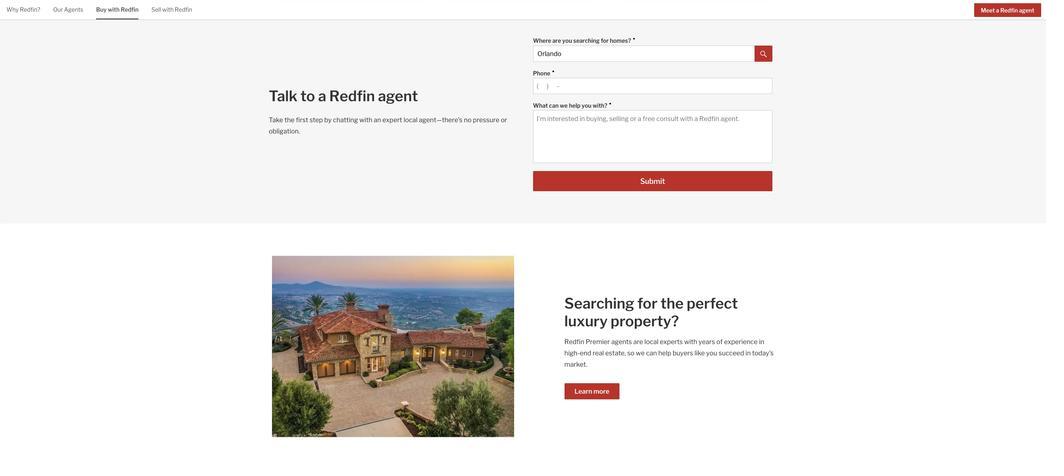 Task type: describe. For each thing, give the bounding box(es) containing it.
for inside "searching for the perfect luxury property?"
[[638, 294, 658, 312]]

our
[[53, 6, 63, 13]]

luxury
[[565, 312, 608, 330]]

property?
[[611, 312, 679, 330]]

phone
[[533, 70, 551, 77]]

experts
[[660, 338, 683, 346]]

what can we help you with?
[[533, 102, 608, 109]]

why
[[6, 6, 19, 13]]

talk to a redfin agent
[[269, 87, 418, 105]]

redfin up chatting on the top left
[[329, 87, 375, 105]]

a inside button
[[996, 7, 999, 14]]

why redfin? link
[[6, 0, 40, 18]]

talk
[[269, 87, 298, 105]]

are inside "search field" element
[[553, 37, 561, 44]]

submit button
[[533, 171, 773, 191]]

estate,
[[605, 349, 626, 357]]

take the first step by chatting with an expert local agent—there's no pressure or obligation.
[[269, 116, 507, 135]]

years
[[699, 338, 715, 346]]

expert
[[383, 116, 402, 124]]

you inside the redfin premier agents are local experts with years of experience in high-end real estate, so we can help buyers like you succeed in today's market.
[[706, 349, 717, 357]]

agents
[[64, 6, 83, 13]]

redfin?
[[20, 6, 40, 13]]

end
[[580, 349, 591, 357]]

high-
[[565, 349, 580, 357]]

searching for the perfect luxury property?
[[565, 294, 738, 330]]

searching
[[565, 294, 635, 312]]

we inside the redfin premier agents are local experts with years of experience in high-end real estate, so we can help buyers like you succeed in today's market.
[[636, 349, 645, 357]]

by
[[324, 116, 332, 124]]

redfin premier agents are local experts with years of experience in high-end real estate, so we can help buyers like you succeed in today's market.
[[565, 338, 774, 368]]

with right sell
[[162, 6, 174, 13]]

City, Address, ZIP search field
[[533, 46, 755, 62]]

what
[[533, 102, 548, 109]]

meet
[[981, 7, 995, 14]]

1 vertical spatial a
[[318, 87, 326, 105]]

Enter your phone number field telephone field
[[537, 82, 769, 90]]

real
[[593, 349, 604, 357]]

you inside "search field" element
[[562, 37, 572, 44]]

today's
[[752, 349, 774, 357]]

buy with redfin link
[[96, 0, 139, 18]]

local inside take the first step by chatting with an expert local agent—there's no pressure or obligation.
[[404, 116, 418, 124]]

to
[[301, 87, 315, 105]]

meet a redfin agent button
[[974, 3, 1042, 17]]

pressure
[[473, 116, 500, 124]]

chatting
[[333, 116, 358, 124]]

our agents link
[[53, 0, 83, 18]]

the inside take the first step by chatting with an expert local agent—there's no pressure or obligation.
[[285, 116, 295, 124]]

agent—there's
[[419, 116, 463, 124]]

1 horizontal spatial in
[[759, 338, 765, 346]]

local inside the redfin premier agents are local experts with years of experience in high-end real estate, so we can help buyers like you succeed in today's market.
[[645, 338, 659, 346]]

we inside enter your message field. required field. element
[[560, 102, 568, 109]]

searching
[[573, 37, 600, 44]]

learn more
[[575, 388, 610, 395]]

submit
[[640, 177, 665, 186]]



Task type: locate. For each thing, give the bounding box(es) containing it.
the up experts
[[661, 294, 684, 312]]

with inside take the first step by chatting with an expert local agent—there's no pressure or obligation.
[[359, 116, 372, 124]]

1 horizontal spatial a
[[996, 7, 999, 14]]

0 vertical spatial help
[[569, 102, 581, 109]]

of
[[717, 338, 723, 346]]

are
[[553, 37, 561, 44], [634, 338, 643, 346]]

premier
[[586, 338, 610, 346]]

1 vertical spatial you
[[582, 102, 592, 109]]

0 vertical spatial in
[[759, 338, 765, 346]]

the up obligation.
[[285, 116, 295, 124]]

1 horizontal spatial for
[[638, 294, 658, 312]]

redfin right the meet
[[1001, 7, 1018, 14]]

redfin for sell with redfin
[[175, 6, 192, 13]]

redfin inside sell with redfin link
[[175, 6, 192, 13]]

enter your message field. required field. element
[[533, 98, 768, 110]]

with inside the redfin premier agents are local experts with years of experience in high-end real estate, so we can help buyers like you succeed in today's market.
[[684, 338, 697, 346]]

0 horizontal spatial can
[[549, 102, 559, 109]]

a right to
[[318, 87, 326, 105]]

experience
[[724, 338, 758, 346]]

meet a redfin agent
[[981, 7, 1035, 14]]

are up the so at the bottom of page
[[634, 338, 643, 346]]

with right buy
[[108, 6, 120, 13]]

buyers
[[673, 349, 693, 357]]

we
[[560, 102, 568, 109], [636, 349, 645, 357]]

redfin for buy with redfin
[[121, 6, 139, 13]]

help inside the redfin premier agents are local experts with years of experience in high-end real estate, so we can help buyers like you succeed in today's market.
[[658, 349, 671, 357]]

0 vertical spatial are
[[553, 37, 561, 44]]

we right what
[[560, 102, 568, 109]]

1 horizontal spatial we
[[636, 349, 645, 357]]

local right the expert
[[404, 116, 418, 124]]

an
[[374, 116, 381, 124]]

search field element
[[533, 33, 773, 62]]

1 vertical spatial local
[[645, 338, 659, 346]]

redfin left sell
[[121, 6, 139, 13]]

0 vertical spatial can
[[549, 102, 559, 109]]

0 vertical spatial for
[[601, 37, 609, 44]]

first
[[296, 116, 308, 124]]

help left with?
[[569, 102, 581, 109]]

agent inside meet a redfin agent button
[[1019, 7, 1035, 14]]

1 vertical spatial can
[[646, 349, 657, 357]]

sell with redfin
[[151, 6, 192, 13]]

in down experience
[[746, 349, 751, 357]]

redfin inside the redfin premier agents are local experts with years of experience in high-end real estate, so we can help buyers like you succeed in today's market.
[[565, 338, 584, 346]]

0 horizontal spatial the
[[285, 116, 295, 124]]

help inside enter your message field. required field. element
[[569, 102, 581, 109]]

1 vertical spatial the
[[661, 294, 684, 312]]

local
[[404, 116, 418, 124], [645, 338, 659, 346]]

submit search image
[[760, 51, 767, 57]]

or
[[501, 116, 507, 124]]

the
[[285, 116, 295, 124], [661, 294, 684, 312]]

0 horizontal spatial for
[[601, 37, 609, 44]]

0 horizontal spatial in
[[746, 349, 751, 357]]

homes?
[[610, 37, 631, 44]]

like
[[695, 349, 705, 357]]

redfin for meet a redfin agent
[[1001, 7, 1018, 14]]

our agents
[[53, 6, 83, 13]]

sell
[[151, 6, 161, 13]]

you left searching
[[562, 37, 572, 44]]

1 vertical spatial are
[[634, 338, 643, 346]]

0 horizontal spatial a
[[318, 87, 326, 105]]

1 horizontal spatial help
[[658, 349, 671, 357]]

agent right the meet
[[1019, 7, 1035, 14]]

2 horizontal spatial you
[[706, 349, 717, 357]]

so
[[627, 349, 635, 357]]

are inside the redfin premier agents are local experts with years of experience in high-end real estate, so we can help buyers like you succeed in today's market.
[[634, 338, 643, 346]]

with left an at the left of the page
[[359, 116, 372, 124]]

sell with redfin link
[[151, 0, 192, 18]]

no
[[464, 116, 472, 124]]

aerial photograph of a redfin premier home image
[[272, 256, 515, 438]]

0 vertical spatial you
[[562, 37, 572, 44]]

can right the so at the bottom of page
[[646, 349, 657, 357]]

why redfin?
[[6, 6, 40, 13]]

for
[[601, 37, 609, 44], [638, 294, 658, 312]]

0 horizontal spatial help
[[569, 102, 581, 109]]

0 horizontal spatial are
[[553, 37, 561, 44]]

you right like
[[706, 349, 717, 357]]

Enter your message field text field
[[537, 115, 769, 159]]

1 horizontal spatial can
[[646, 349, 657, 357]]

more
[[594, 388, 610, 395]]

with
[[108, 6, 120, 13], [162, 6, 174, 13], [359, 116, 372, 124], [684, 338, 697, 346]]

local left experts
[[645, 338, 659, 346]]

1 vertical spatial for
[[638, 294, 658, 312]]

1 vertical spatial help
[[658, 349, 671, 357]]

0 horizontal spatial you
[[562, 37, 572, 44]]

1 horizontal spatial are
[[634, 338, 643, 346]]

you
[[562, 37, 572, 44], [582, 102, 592, 109], [706, 349, 717, 357]]

help down experts
[[658, 349, 671, 357]]

redfin inside meet a redfin agent button
[[1001, 7, 1018, 14]]

0 vertical spatial agent
[[1019, 7, 1035, 14]]

help
[[569, 102, 581, 109], [658, 349, 671, 357]]

buy
[[96, 6, 107, 13]]

0 vertical spatial a
[[996, 7, 999, 14]]

where
[[533, 37, 551, 44]]

1 horizontal spatial you
[[582, 102, 592, 109]]

1 horizontal spatial agent
[[1019, 7, 1035, 14]]

learn more button
[[565, 383, 620, 399]]

are right where
[[553, 37, 561, 44]]

redfin up high-
[[565, 338, 584, 346]]

1 vertical spatial in
[[746, 349, 751, 357]]

obligation.
[[269, 128, 300, 135]]

market.
[[565, 361, 587, 368]]

0 vertical spatial the
[[285, 116, 295, 124]]

in
[[759, 338, 765, 346], [746, 349, 751, 357]]

with?
[[593, 102, 608, 109]]

can inside the redfin premier agents are local experts with years of experience in high-end real estate, so we can help buyers like you succeed in today's market.
[[646, 349, 657, 357]]

succeed
[[719, 349, 744, 357]]

0 horizontal spatial we
[[560, 102, 568, 109]]

we right the so at the bottom of page
[[636, 349, 645, 357]]

can inside enter your message field. required field. element
[[549, 102, 559, 109]]

with up buyers in the bottom right of the page
[[684, 338, 697, 346]]

enter your phone number field. required field. element
[[533, 66, 768, 78]]

agent up the expert
[[378, 87, 418, 105]]

buy with redfin
[[96, 6, 139, 13]]

1 vertical spatial agent
[[378, 87, 418, 105]]

redfin
[[121, 6, 139, 13], [175, 6, 192, 13], [1001, 7, 1018, 14], [329, 87, 375, 105], [565, 338, 584, 346]]

take
[[269, 116, 283, 124]]

a
[[996, 7, 999, 14], [318, 87, 326, 105]]

step
[[310, 116, 323, 124]]

a right the meet
[[996, 7, 999, 14]]

0 horizontal spatial local
[[404, 116, 418, 124]]

1 horizontal spatial local
[[645, 338, 659, 346]]

0 vertical spatial we
[[560, 102, 568, 109]]

can
[[549, 102, 559, 109], [646, 349, 657, 357]]

for inside "search field" element
[[601, 37, 609, 44]]

perfect
[[687, 294, 738, 312]]

the inside "searching for the perfect luxury property?"
[[661, 294, 684, 312]]

in up today's
[[759, 338, 765, 346]]

0 horizontal spatial agent
[[378, 87, 418, 105]]

you left with?
[[582, 102, 592, 109]]

0 vertical spatial local
[[404, 116, 418, 124]]

1 horizontal spatial the
[[661, 294, 684, 312]]

learn
[[575, 388, 592, 395]]

1 vertical spatial we
[[636, 349, 645, 357]]

2 vertical spatial you
[[706, 349, 717, 357]]

agents
[[611, 338, 632, 346]]

redfin right sell
[[175, 6, 192, 13]]

can right what
[[549, 102, 559, 109]]

agent
[[1019, 7, 1035, 14], [378, 87, 418, 105]]

redfin inside buy with redfin link
[[121, 6, 139, 13]]

where are you searching for homes?
[[533, 37, 631, 44]]



Task type: vqa. For each thing, say whether or not it's contained in the screenshot.
68%
no



